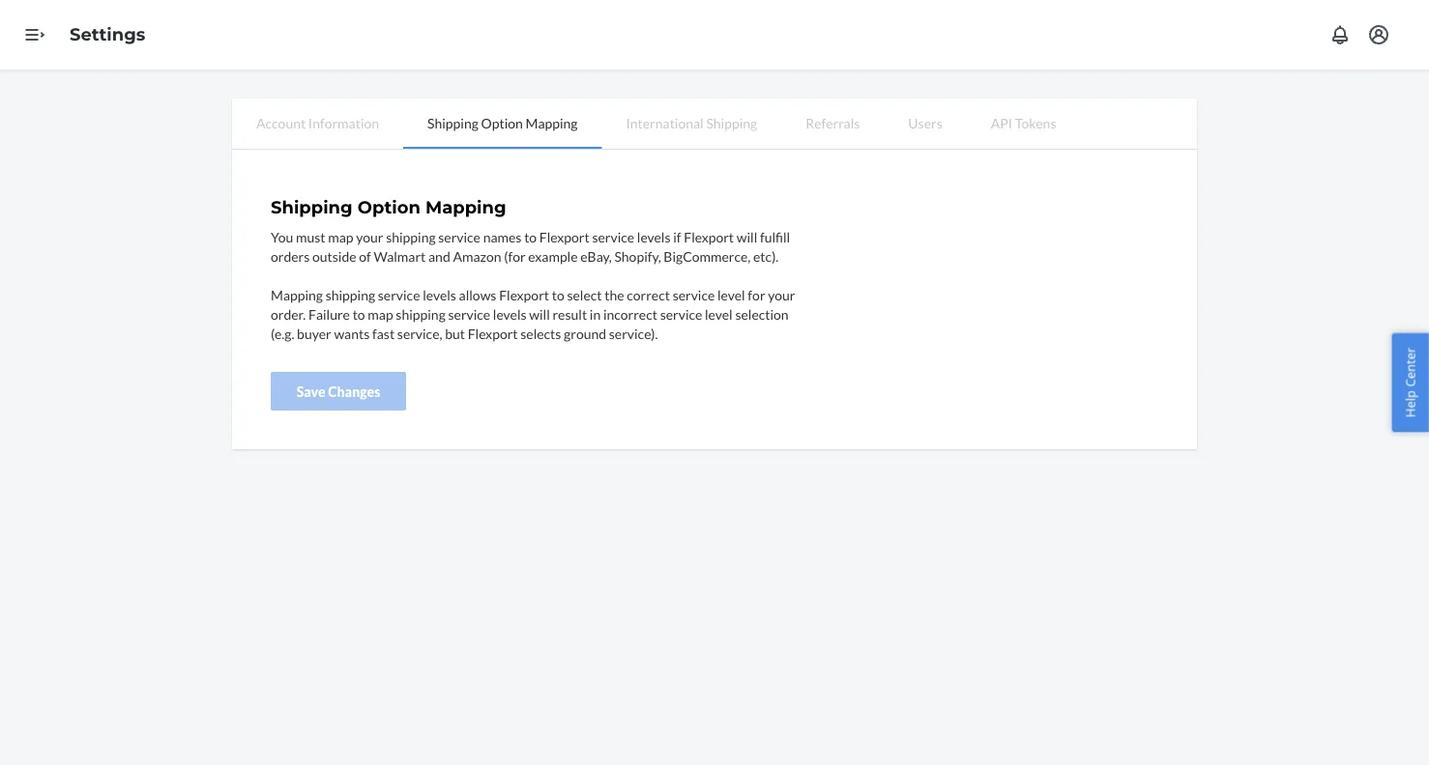 Task type: locate. For each thing, give the bounding box(es) containing it.
0 vertical spatial shipping option mapping
[[427, 115, 578, 131]]

users
[[908, 115, 943, 131]]

shipping up service,
[[396, 306, 446, 322]]

2 vertical spatial levels
[[493, 306, 527, 322]]

0 horizontal spatial will
[[529, 306, 550, 322]]

0 horizontal spatial map
[[328, 229, 354, 245]]

level
[[718, 287, 745, 303], [705, 306, 733, 322]]

ground
[[564, 325, 606, 342]]

mapping
[[526, 115, 578, 131], [425, 197, 506, 218], [271, 287, 323, 303]]

1 horizontal spatial will
[[737, 229, 757, 245]]

your right for
[[768, 287, 795, 303]]

1 horizontal spatial to
[[524, 229, 537, 245]]

your inside mapping shipping service levels allows flexport to select the correct service level for your order.                 failure to map shipping service levels will result in incorrect service level selection (e.g. buyer wants fast service, but flexport selects ground service).
[[768, 287, 795, 303]]

2 horizontal spatial to
[[552, 287, 564, 303]]

2 vertical spatial to
[[353, 306, 365, 322]]

levels left allows
[[423, 287, 456, 303]]

0 horizontal spatial levels
[[423, 287, 456, 303]]

2 horizontal spatial mapping
[[526, 115, 578, 131]]

1 horizontal spatial map
[[368, 306, 393, 322]]

you must map your shipping service names to flexport service levels if flexport will fulfill orders outside of walmart and amazon (for example ebay, shopify, bigcommerce, etc).
[[271, 229, 790, 264]]

1 vertical spatial shipping option mapping
[[271, 197, 506, 218]]

1 horizontal spatial levels
[[493, 306, 527, 322]]

api tokens tab
[[967, 99, 1081, 147]]

outside
[[312, 248, 356, 264]]

users tab
[[884, 99, 967, 147]]

shipping up failure
[[326, 287, 375, 303]]

to up (for
[[524, 229, 537, 245]]

1 vertical spatial shipping
[[326, 287, 375, 303]]

0 vertical spatial levels
[[637, 229, 671, 245]]

shipping option mapping inside tab
[[427, 115, 578, 131]]

levels left if
[[637, 229, 671, 245]]

service,
[[397, 325, 442, 342]]

will
[[737, 229, 757, 245], [529, 306, 550, 322]]

open account menu image
[[1367, 23, 1391, 46]]

shipping option mapping
[[427, 115, 578, 131], [271, 197, 506, 218]]

service down walmart on the top left
[[378, 287, 420, 303]]

0 horizontal spatial to
[[353, 306, 365, 322]]

1 vertical spatial levels
[[423, 287, 456, 303]]

0 vertical spatial to
[[524, 229, 537, 245]]

the
[[605, 287, 624, 303]]

service).
[[609, 325, 658, 342]]

1 vertical spatial to
[[552, 287, 564, 303]]

international shipping tab
[[602, 99, 782, 147]]

1 vertical spatial map
[[368, 306, 393, 322]]

tab list containing account information
[[232, 99, 1197, 150]]

flexport down (for
[[499, 287, 549, 303]]

levels
[[637, 229, 671, 245], [423, 287, 456, 303], [493, 306, 527, 322]]

to
[[524, 229, 537, 245], [552, 287, 564, 303], [353, 306, 365, 322]]

1 horizontal spatial your
[[768, 287, 795, 303]]

to up result on the top left of page
[[552, 287, 564, 303]]

map
[[328, 229, 354, 245], [368, 306, 393, 322]]

your up of
[[356, 229, 383, 245]]

1 vertical spatial will
[[529, 306, 550, 322]]

international
[[626, 115, 704, 131]]

map up fast
[[368, 306, 393, 322]]

0 horizontal spatial your
[[356, 229, 383, 245]]

your
[[356, 229, 383, 245], [768, 287, 795, 303]]

1 vertical spatial your
[[768, 287, 795, 303]]

1 horizontal spatial shipping
[[427, 115, 479, 131]]

shipping
[[386, 229, 436, 245], [326, 287, 375, 303], [396, 306, 446, 322]]

fast
[[372, 325, 395, 342]]

0 vertical spatial mapping
[[526, 115, 578, 131]]

shipping inside tab
[[427, 115, 479, 131]]

fulfill
[[760, 229, 790, 245]]

selects
[[520, 325, 561, 342]]

shipping up walmart on the top left
[[386, 229, 436, 245]]

1 horizontal spatial mapping
[[425, 197, 506, 218]]

option
[[481, 115, 523, 131], [358, 197, 421, 218]]

flexport up example
[[539, 229, 590, 245]]

to up wants
[[353, 306, 365, 322]]

will up etc).
[[737, 229, 757, 245]]

of
[[359, 248, 371, 264]]

service
[[438, 229, 481, 245], [592, 229, 634, 245], [378, 287, 420, 303], [673, 287, 715, 303], [448, 306, 490, 322], [660, 306, 702, 322]]

mapping shipping service levels allows flexport to select the correct service level for your order.                 failure to map shipping service levels will result in incorrect service level selection (e.g. buyer wants fast service, but flexport selects ground service).
[[271, 287, 795, 342]]

bigcommerce,
[[664, 248, 751, 264]]

level left for
[[718, 287, 745, 303]]

shipping
[[427, 115, 479, 131], [706, 115, 757, 131], [271, 197, 353, 218]]

1 horizontal spatial option
[[481, 115, 523, 131]]

2 horizontal spatial levels
[[637, 229, 671, 245]]

referrals tab
[[782, 99, 884, 147]]

help
[[1402, 391, 1419, 418]]

(e.g.
[[271, 325, 294, 342]]

2 horizontal spatial shipping
[[706, 115, 757, 131]]

to inside the you must map your shipping service names to flexport service levels if flexport will fulfill orders outside of walmart and amazon (for example ebay, shopify, bigcommerce, etc).
[[524, 229, 537, 245]]

0 vertical spatial map
[[328, 229, 354, 245]]

0 vertical spatial shipping
[[386, 229, 436, 245]]

and
[[428, 248, 450, 264]]

(for
[[504, 248, 526, 264]]

0 horizontal spatial mapping
[[271, 287, 323, 303]]

1 vertical spatial mapping
[[425, 197, 506, 218]]

service down bigcommerce,
[[673, 287, 715, 303]]

level left the selection at top
[[705, 306, 733, 322]]

buyer
[[297, 325, 331, 342]]

tab list
[[232, 99, 1197, 150]]

2 vertical spatial mapping
[[271, 287, 323, 303]]

0 vertical spatial your
[[356, 229, 383, 245]]

0 vertical spatial option
[[481, 115, 523, 131]]

flexport
[[539, 229, 590, 245], [684, 229, 734, 245], [499, 287, 549, 303], [468, 325, 518, 342]]

map inside mapping shipping service levels allows flexport to select the correct service level for your order.                 failure to map shipping service levels will result in incorrect service level selection (e.g. buyer wants fast service, but flexport selects ground service).
[[368, 306, 393, 322]]

if
[[673, 229, 681, 245]]

settings link
[[70, 24, 145, 45]]

map up outside
[[328, 229, 354, 245]]

levels up selects
[[493, 306, 527, 322]]

mapping inside tab
[[526, 115, 578, 131]]

will up selects
[[529, 306, 550, 322]]

0 horizontal spatial option
[[358, 197, 421, 218]]

names
[[483, 229, 522, 245]]

0 horizontal spatial shipping
[[271, 197, 353, 218]]

account information tab
[[232, 99, 403, 147]]

0 vertical spatial will
[[737, 229, 757, 245]]



Task type: vqa. For each thing, say whether or not it's contained in the screenshot.
example
yes



Task type: describe. For each thing, give the bounding box(es) containing it.
shipping option mapping tab
[[403, 99, 602, 149]]

1 vertical spatial level
[[705, 306, 733, 322]]

shipping inside the you must map your shipping service names to flexport service levels if flexport will fulfill orders outside of walmart and amazon (for example ebay, shopify, bigcommerce, etc).
[[386, 229, 436, 245]]

will inside mapping shipping service levels allows flexport to select the correct service level for your order.                 failure to map shipping service levels will result in incorrect service level selection (e.g. buyer wants fast service, but flexport selects ground service).
[[529, 306, 550, 322]]

account
[[256, 115, 306, 131]]

for
[[748, 287, 765, 303]]

service down allows
[[448, 306, 490, 322]]

wants
[[334, 325, 370, 342]]

your inside the you must map your shipping service names to flexport service levels if flexport will fulfill orders outside of walmart and amazon (for example ebay, shopify, bigcommerce, etc).
[[356, 229, 383, 245]]

walmart
[[374, 248, 426, 264]]

api tokens
[[991, 115, 1056, 131]]

incorrect
[[603, 306, 658, 322]]

service up amazon
[[438, 229, 481, 245]]

selection
[[735, 306, 789, 322]]

open notifications image
[[1329, 23, 1352, 46]]

you
[[271, 229, 293, 245]]

levels inside the you must map your shipping service names to flexport service levels if flexport will fulfill orders outside of walmart and amazon (for example ebay, shopify, bigcommerce, etc).
[[637, 229, 671, 245]]

save changes
[[297, 383, 380, 400]]

save
[[297, 383, 325, 400]]

help center
[[1402, 348, 1419, 418]]

changes
[[328, 383, 380, 400]]

amazon
[[453, 248, 501, 264]]

must
[[296, 229, 325, 245]]

failure
[[308, 306, 350, 322]]

correct
[[627, 287, 670, 303]]

api
[[991, 115, 1013, 131]]

orders
[[271, 248, 310, 264]]

2 vertical spatial shipping
[[396, 306, 446, 322]]

1 vertical spatial option
[[358, 197, 421, 218]]

will inside the you must map your shipping service names to flexport service levels if flexport will fulfill orders outside of walmart and amazon (for example ebay, shopify, bigcommerce, etc).
[[737, 229, 757, 245]]

referrals
[[806, 115, 860, 131]]

but
[[445, 325, 465, 342]]

settings
[[70, 24, 145, 45]]

option inside "shipping option mapping" tab
[[481, 115, 523, 131]]

open navigation image
[[23, 23, 46, 46]]

service down correct
[[660, 306, 702, 322]]

result
[[553, 306, 587, 322]]

etc).
[[753, 248, 779, 264]]

select
[[567, 287, 602, 303]]

account information
[[256, 115, 379, 131]]

center
[[1402, 348, 1419, 387]]

international shipping
[[626, 115, 757, 131]]

ebay,
[[580, 248, 612, 264]]

shopify,
[[614, 248, 661, 264]]

tokens
[[1015, 115, 1056, 131]]

save changes button
[[271, 372, 406, 411]]

map inside the you must map your shipping service names to flexport service levels if flexport will fulfill orders outside of walmart and amazon (for example ebay, shopify, bigcommerce, etc).
[[328, 229, 354, 245]]

order.
[[271, 306, 306, 322]]

service up ebay,
[[592, 229, 634, 245]]

in
[[590, 306, 601, 322]]

flexport right but
[[468, 325, 518, 342]]

shipping inside tab
[[706, 115, 757, 131]]

allows
[[459, 287, 497, 303]]

0 vertical spatial level
[[718, 287, 745, 303]]

information
[[308, 115, 379, 131]]

help center button
[[1392, 333, 1429, 433]]

mapping inside mapping shipping service levels allows flexport to select the correct service level for your order.                 failure to map shipping service levels will result in incorrect service level selection (e.g. buyer wants fast service, but flexport selects ground service).
[[271, 287, 323, 303]]

example
[[528, 248, 578, 264]]

flexport up bigcommerce,
[[684, 229, 734, 245]]



